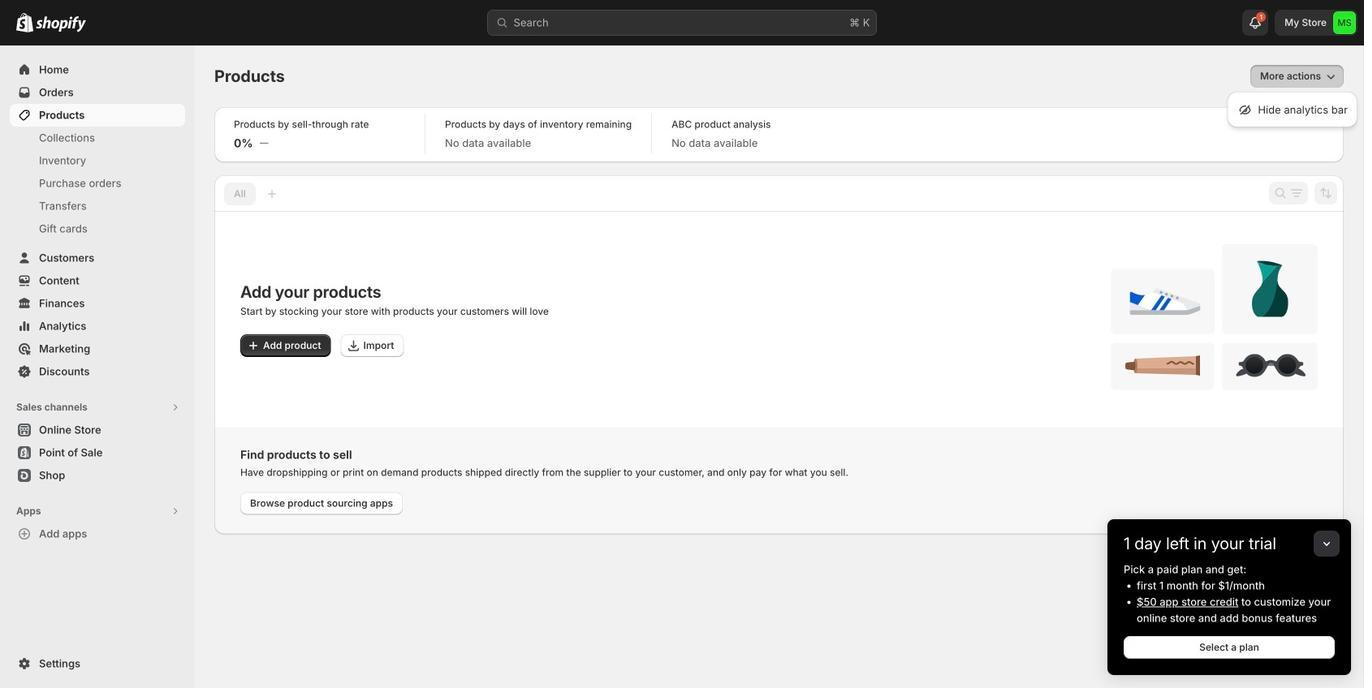 Task type: locate. For each thing, give the bounding box(es) containing it.
0 horizontal spatial shopify image
[[16, 13, 33, 32]]

my store image
[[1334, 11, 1357, 34]]

shopify image
[[16, 13, 33, 32], [36, 16, 86, 32]]

1 horizontal spatial shopify image
[[36, 16, 86, 32]]



Task type: vqa. For each thing, say whether or not it's contained in the screenshot.
the Products link
no



Task type: describe. For each thing, give the bounding box(es) containing it.
start by stocking your store with products your customers will love image
[[1111, 245, 1319, 391]]



